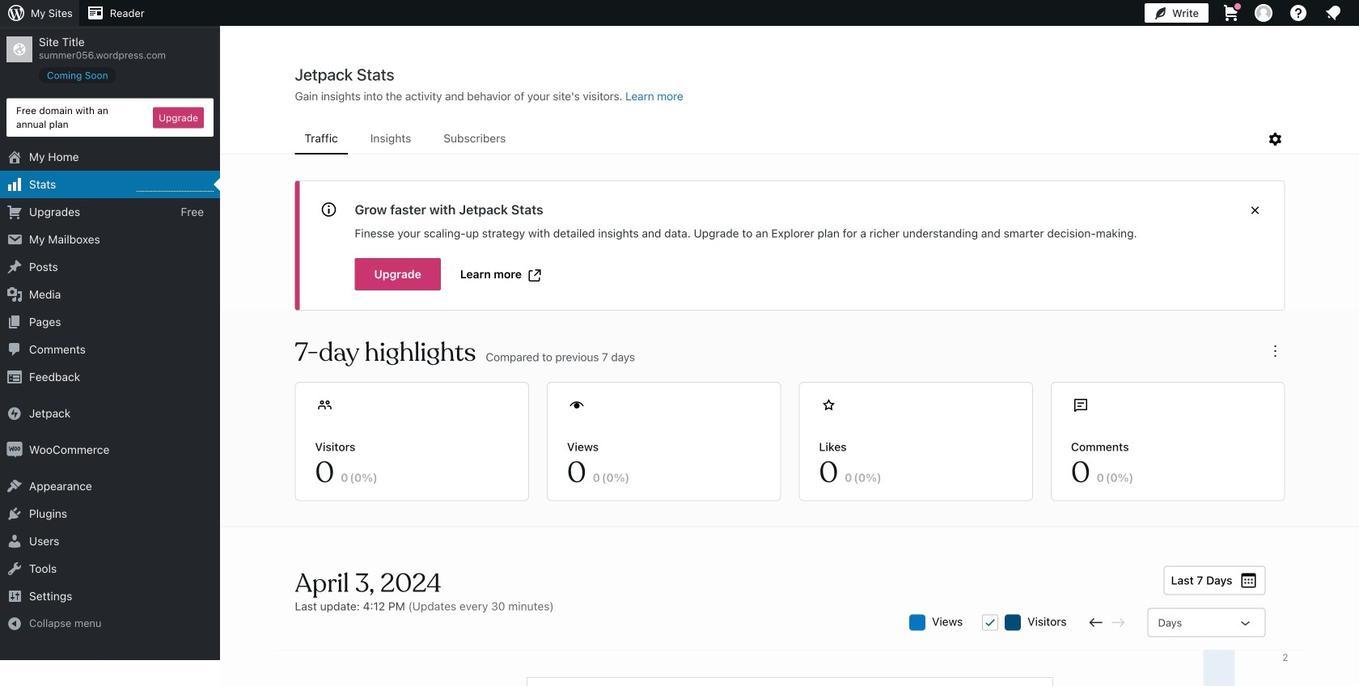 Task type: vqa. For each thing, say whether or not it's contained in the screenshot.
list item
yes



Task type: locate. For each thing, give the bounding box(es) containing it.
menu
[[295, 124, 1266, 155]]

menu inside the jetpack stats main content
[[295, 124, 1266, 155]]

manage your notifications image
[[1324, 3, 1343, 23]]

close image
[[1246, 201, 1265, 220]]

my profile image
[[1255, 4, 1273, 22]]

2 list item from the top
[[1352, 234, 1360, 294]]

help image
[[1289, 3, 1309, 23]]

1 vertical spatial img image
[[6, 442, 23, 458]]

1 list item from the top
[[1352, 158, 1360, 234]]

my shopping cart image
[[1222, 3, 1241, 23]]

highest hourly views 0 image
[[137, 181, 214, 192]]

img image
[[6, 406, 23, 422], [6, 442, 23, 458]]

jetpack stats main content
[[221, 64, 1360, 686]]

0 vertical spatial img image
[[6, 406, 23, 422]]

None checkbox
[[983, 615, 999, 631]]

2 img image from the top
[[6, 442, 23, 458]]

list item
[[1352, 158, 1360, 234], [1352, 234, 1360, 294]]



Task type: describe. For each thing, give the bounding box(es) containing it.
none checkbox inside the jetpack stats main content
[[983, 615, 999, 631]]

1 img image from the top
[[6, 406, 23, 422]]



